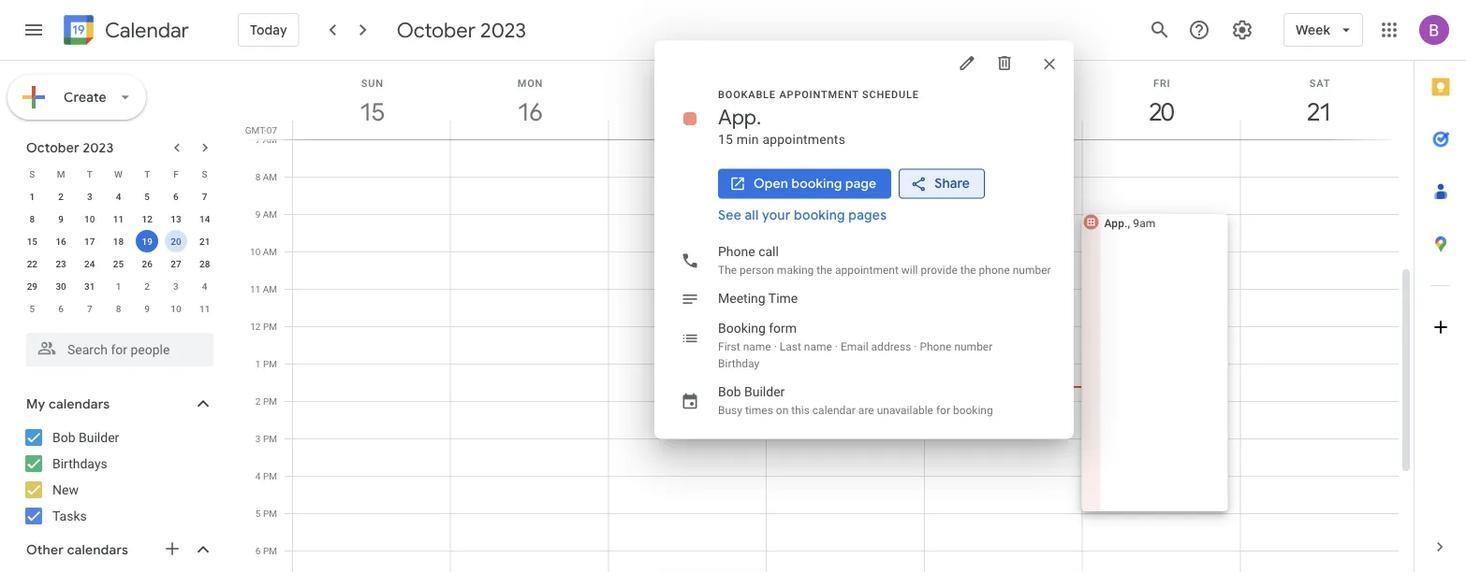 Task type: locate. For each thing, give the bounding box(es) containing it.
0 horizontal spatial 11
[[113, 213, 124, 225]]

12 up 19
[[142, 213, 152, 225]]

18 element
[[107, 230, 130, 253]]

open booking page
[[754, 176, 876, 192]]

20 up 27
[[171, 236, 181, 247]]

2 am from the top
[[263, 171, 277, 183]]

10 up 17
[[84, 213, 95, 225]]

0 vertical spatial 15
[[359, 97, 383, 127]]

21 down sat
[[1306, 97, 1331, 127]]

am for 11 am
[[263, 284, 277, 295]]

7
[[255, 134, 260, 145], [202, 191, 207, 202], [87, 303, 92, 315]]

1 vertical spatial 10
[[250, 246, 261, 257]]

s
[[29, 169, 35, 180], [202, 169, 207, 180]]

bob up the birthdays
[[52, 430, 75, 446]]

1 horizontal spatial t
[[144, 169, 150, 180]]

1 horizontal spatial 12
[[250, 321, 261, 332]]

27
[[171, 258, 181, 270]]

calendars
[[49, 396, 110, 413], [67, 542, 128, 559]]

bob inside my calendars list
[[52, 430, 75, 446]]

row containing 8
[[18, 208, 219, 230]]

0 horizontal spatial 20
[[171, 236, 181, 247]]

24 element
[[78, 253, 101, 275]]

6 pm
[[255, 546, 277, 557]]

2 down 26 element
[[144, 281, 150, 292]]

9 down november 2 element
[[144, 303, 150, 315]]

0 vertical spatial 4
[[116, 191, 121, 202]]

2 horizontal spatial 7
[[255, 134, 260, 145]]

1 horizontal spatial 2023
[[480, 17, 526, 43]]

pm up 2 pm
[[263, 359, 277, 370]]

11 inside the november 11 element
[[199, 303, 210, 315]]

row group containing 1
[[18, 185, 219, 320]]

9 up 10 am
[[255, 209, 260, 220]]

12 inside october 2023 "grid"
[[142, 213, 152, 225]]

8 am
[[255, 171, 277, 183]]

16
[[517, 97, 541, 127], [56, 236, 66, 247]]

phone right address
[[920, 340, 952, 353]]

booking form first name · last name · email address · phone number birthday
[[718, 321, 993, 370]]

number
[[1013, 264, 1051, 277], [954, 340, 993, 353]]

my calendars
[[26, 396, 110, 413]]

1 horizontal spatial 21
[[1306, 97, 1331, 127]]

0 horizontal spatial t
[[87, 169, 93, 180]]

8 for 8 am
[[255, 171, 260, 183]]

8 up 9 am
[[255, 171, 260, 183]]

20 down fri
[[1148, 97, 1173, 127]]

1 vertical spatial 5
[[29, 303, 35, 315]]

1 pm from the top
[[263, 321, 277, 332]]

0 horizontal spatial 9
[[58, 213, 64, 225]]

4 up 11 element
[[116, 191, 121, 202]]

1 vertical spatial appointment
[[835, 264, 899, 277]]

25 element
[[107, 253, 130, 275]]

6 for 6 pm
[[255, 546, 261, 557]]

10 down november 3 element
[[171, 303, 181, 315]]

november 11 element
[[193, 298, 216, 320]]

0 horizontal spatial 1
[[29, 191, 35, 202]]

5 am from the top
[[263, 284, 277, 295]]

20
[[1148, 97, 1173, 127], [171, 236, 181, 247]]

2023 up mon
[[480, 17, 526, 43]]

bookable appointment schedule
[[718, 89, 919, 101]]

november 7 element
[[78, 298, 101, 320]]

the left phone
[[960, 264, 976, 277]]

2 vertical spatial 11
[[199, 303, 210, 315]]

5
[[144, 191, 150, 202], [29, 303, 35, 315], [255, 508, 261, 520]]

21
[[1306, 97, 1331, 127], [199, 236, 210, 247]]

bob for bob builder
[[52, 430, 75, 446]]

booking right for
[[953, 404, 993, 417]]

0 horizontal spatial number
[[954, 340, 993, 353]]

0 horizontal spatial 16
[[56, 236, 66, 247]]

2 vertical spatial booking
[[953, 404, 993, 417]]

1 vertical spatial 4
[[202, 281, 207, 292]]

0 horizontal spatial october 2023
[[26, 139, 114, 156]]

7 up 14 element
[[202, 191, 207, 202]]

2 down 1 pm
[[255, 396, 261, 407]]

15 down sun
[[359, 97, 383, 127]]

sat 21
[[1306, 77, 1331, 127]]

6 pm from the top
[[263, 508, 277, 520]]

1 vertical spatial bob
[[52, 430, 75, 446]]

name right last
[[804, 340, 832, 353]]

18
[[113, 236, 124, 247]]

the
[[817, 264, 832, 277], [960, 264, 976, 277]]

schedule
[[862, 89, 919, 101]]

0 vertical spatial 1
[[29, 191, 35, 202]]

fri
[[1153, 77, 1171, 89]]

16 element
[[50, 230, 72, 253]]

2 horizontal spatial 8
[[255, 171, 260, 183]]

4 am from the top
[[263, 246, 277, 257]]

3 pm from the top
[[263, 396, 277, 407]]

2 down m
[[58, 191, 64, 202]]

gmt-07
[[245, 125, 277, 136]]

am down the 8 am
[[263, 209, 277, 220]]

october 2023
[[397, 17, 526, 43], [26, 139, 114, 156]]

october 2023 up mon
[[397, 17, 526, 43]]

1 vertical spatial app.
[[1104, 217, 1128, 230]]

30
[[56, 281, 66, 292]]

2 vertical spatial 4
[[255, 471, 261, 482]]

16 down mon
[[517, 97, 541, 127]]

1 horizontal spatial 4
[[202, 281, 207, 292]]

· left last
[[774, 340, 777, 353]]

5 for 5 pm
[[255, 508, 261, 520]]

pm up 1 pm
[[263, 321, 277, 332]]

appointment
[[779, 89, 859, 101], [835, 264, 899, 277]]

1 vertical spatial booking
[[794, 207, 845, 224]]

pm down 2 pm
[[263, 433, 277, 445]]

2 horizontal spatial 6
[[255, 546, 261, 557]]

calendar
[[812, 404, 856, 417]]

am down 9 am
[[263, 246, 277, 257]]

0 vertical spatial 8
[[255, 171, 260, 183]]

name down booking
[[743, 340, 771, 353]]

0 vertical spatial 5
[[144, 191, 150, 202]]

16 up 23
[[56, 236, 66, 247]]

11 inside 11 element
[[113, 213, 124, 225]]

october 2023 up m
[[26, 139, 114, 156]]

0 vertical spatial appointment
[[779, 89, 859, 101]]

booking up see all your booking pages
[[791, 176, 842, 192]]

am up the 8 am
[[263, 134, 277, 145]]

calendars inside my calendars "dropdown button"
[[49, 396, 110, 413]]

2 horizontal spatial 15
[[718, 132, 733, 147]]

12
[[142, 213, 152, 225], [250, 321, 261, 332]]

· left the email
[[835, 340, 838, 353]]

1 horizontal spatial 15
[[359, 97, 383, 127]]

1 row from the top
[[18, 163, 219, 185]]

busy
[[718, 404, 742, 417]]

1 vertical spatial october 2023
[[26, 139, 114, 156]]

am
[[263, 134, 277, 145], [263, 171, 277, 183], [263, 209, 277, 220], [263, 246, 277, 257], [263, 284, 277, 295]]

1 vertical spatial 6
[[58, 303, 64, 315]]

None search field
[[0, 326, 232, 367]]

15 column header
[[292, 61, 451, 139]]

pm for 1 pm
[[263, 359, 277, 370]]

2 horizontal spatial 10
[[250, 246, 261, 257]]

3 am from the top
[[263, 209, 277, 220]]

16 column header
[[450, 61, 609, 139]]

1 horizontal spatial app.
[[1104, 217, 1128, 230]]

builder up the birthdays
[[79, 430, 119, 446]]

gmt-
[[245, 125, 267, 136]]

15 left min
[[718, 132, 733, 147]]

appointment left will
[[835, 264, 899, 277]]

2 horizontal spatial 5
[[255, 508, 261, 520]]

2
[[58, 191, 64, 202], [144, 281, 150, 292], [255, 396, 261, 407]]

16 link
[[508, 91, 551, 134]]

4 pm from the top
[[263, 433, 277, 445]]

6 down 5 pm
[[255, 546, 261, 557]]

1 horizontal spatial name
[[804, 340, 832, 353]]

1 vertical spatial 8
[[29, 213, 35, 225]]

0 horizontal spatial 15
[[27, 236, 37, 247]]

0 horizontal spatial 2023
[[83, 139, 114, 156]]

10 for 10 am
[[250, 246, 261, 257]]

builder for bob builder busy times on this calendar are unavailable for booking
[[744, 385, 785, 400]]

21 column header
[[1240, 61, 1399, 139]]

0 vertical spatial 16
[[517, 97, 541, 127]]

week button
[[1284, 7, 1363, 52]]

6 row from the top
[[18, 275, 219, 298]]

builder inside my calendars list
[[79, 430, 119, 446]]

t left w
[[87, 169, 93, 180]]

see all your booking pages
[[718, 207, 887, 224]]

this
[[791, 404, 810, 417]]

1 horizontal spatial ·
[[835, 340, 838, 353]]

person
[[740, 264, 774, 277]]

23 element
[[50, 253, 72, 275]]

booking
[[718, 321, 766, 337]]

other calendars button
[[4, 535, 232, 565]]

phone inside the phone call the person making the appointment will provide the phone number
[[718, 244, 755, 260]]

number down phone
[[954, 340, 993, 353]]

15 up 22
[[27, 236, 37, 247]]

8 up 15 "element"
[[29, 213, 35, 225]]

1 vertical spatial 12
[[250, 321, 261, 332]]

1 horizontal spatial 20
[[1148, 97, 1173, 127]]

29
[[27, 281, 37, 292]]

name
[[743, 340, 771, 353], [804, 340, 832, 353]]

8
[[255, 171, 260, 183], [29, 213, 35, 225], [116, 303, 121, 315]]

your
[[762, 207, 791, 224]]

10 inside grid
[[250, 246, 261, 257]]

8 down november 1 element
[[116, 303, 121, 315]]

7 down 31 element
[[87, 303, 92, 315]]

2023 down create at top
[[83, 139, 114, 156]]

pm down 4 pm
[[263, 508, 277, 520]]

last
[[780, 340, 801, 353]]

share button
[[899, 169, 985, 199]]

11 for the november 11 element
[[199, 303, 210, 315]]

birthday
[[718, 357, 759, 370]]

9 up 16 element
[[58, 213, 64, 225]]

november 8 element
[[107, 298, 130, 320]]

· right address
[[914, 340, 917, 353]]

7 row from the top
[[18, 298, 219, 320]]

builder up times
[[744, 385, 785, 400]]

5 down "29" element
[[29, 303, 35, 315]]

7 pm from the top
[[263, 546, 277, 557]]

2 horizontal spatial 11
[[250, 284, 261, 295]]

builder for bob builder
[[79, 430, 119, 446]]

1
[[29, 191, 35, 202], [116, 281, 121, 292], [255, 359, 261, 370]]

1 vertical spatial 16
[[56, 236, 66, 247]]

app. left 9am
[[1104, 217, 1128, 230]]

1 horizontal spatial 3
[[173, 281, 179, 292]]

am up 12 pm
[[263, 284, 277, 295]]

0 vertical spatial 20
[[1148, 97, 1173, 127]]

calendars inside other calendars "dropdown button"
[[67, 542, 128, 559]]

builder inside bob builder busy times on this calendar are unavailable for booking
[[744, 385, 785, 400]]

1 up november 8 element
[[116, 281, 121, 292]]

t left f
[[144, 169, 150, 180]]

bob up 'busy'
[[718, 385, 741, 400]]

4 down 28 'element'
[[202, 281, 207, 292]]

settings menu image
[[1231, 19, 1254, 41]]

0 horizontal spatial app.
[[718, 104, 761, 131]]

2 row from the top
[[18, 185, 219, 208]]

1 vertical spatial october
[[26, 139, 79, 156]]

3
[[87, 191, 92, 202], [173, 281, 179, 292], [255, 433, 261, 445]]

0 horizontal spatial 5
[[29, 303, 35, 315]]

0 horizontal spatial 8
[[29, 213, 35, 225]]

pm for 12 pm
[[263, 321, 277, 332]]

grid
[[240, 61, 1414, 574]]

2 vertical spatial 8
[[116, 303, 121, 315]]

phone up the
[[718, 244, 755, 260]]

9 for november 9 element on the bottom of the page
[[144, 303, 150, 315]]

s right f
[[202, 169, 207, 180]]

bookable
[[718, 89, 776, 101]]

31 element
[[78, 275, 101, 298]]

add other calendars image
[[163, 540, 182, 559]]

11 for 11 am
[[250, 284, 261, 295]]

7 inside grid
[[255, 134, 260, 145]]

1 vertical spatial 11
[[250, 284, 261, 295]]

0 vertical spatial 12
[[142, 213, 152, 225]]

2 horizontal spatial 2
[[255, 396, 261, 407]]

1 vertical spatial 21
[[199, 236, 210, 247]]

row group
[[18, 185, 219, 320]]

birthdays
[[52, 456, 107, 472]]

pm down 3 pm on the left bottom
[[263, 471, 277, 482]]

10
[[84, 213, 95, 225], [250, 246, 261, 257], [171, 303, 181, 315]]

pages
[[848, 207, 887, 224]]

1 horizontal spatial 2
[[144, 281, 150, 292]]

november 9 element
[[136, 298, 158, 320]]

4 for november 4 element
[[202, 281, 207, 292]]

1 horizontal spatial the
[[960, 264, 976, 277]]

app. for app.
[[718, 104, 761, 131]]

0 vertical spatial 2023
[[480, 17, 526, 43]]

0 vertical spatial 7
[[255, 134, 260, 145]]

1 vertical spatial 1
[[116, 281, 121, 292]]

1 for november 1 element
[[116, 281, 121, 292]]

november 6 element
[[50, 298, 72, 320]]

0 vertical spatial october 2023
[[397, 17, 526, 43]]

2 vertical spatial 6
[[255, 546, 261, 557]]

20 cell
[[162, 230, 190, 253]]

8 for november 8 element
[[116, 303, 121, 315]]

sun 15
[[359, 77, 384, 127]]

app. inside grid
[[1104, 217, 1128, 230]]

5 up 12 element
[[144, 191, 150, 202]]

1 horizontal spatial s
[[202, 169, 207, 180]]

pm for 6 pm
[[263, 546, 277, 557]]

11 up the 18 on the top left of the page
[[113, 213, 124, 225]]

the right making
[[817, 264, 832, 277]]

1 horizontal spatial 9
[[144, 303, 150, 315]]

3 row from the top
[[18, 208, 219, 230]]

15 for 15 min appointments
[[718, 132, 733, 147]]

november 2 element
[[136, 275, 158, 298]]

phone
[[718, 244, 755, 260], [920, 340, 952, 353]]

7 am
[[255, 134, 277, 145]]

see all your booking pages link
[[718, 207, 887, 224]]

s left m
[[29, 169, 35, 180]]

2 horizontal spatial 3
[[255, 433, 261, 445]]

booking down open booking page
[[794, 207, 845, 224]]

1 horizontal spatial 1
[[116, 281, 121, 292]]

7 left 07
[[255, 134, 260, 145]]

19 cell
[[133, 230, 162, 253]]

today
[[250, 22, 287, 38]]

14 element
[[193, 208, 216, 230]]

calendar element
[[60, 11, 189, 52]]

app. for app. , 9am
[[1104, 217, 1128, 230]]

1 vertical spatial 20
[[171, 236, 181, 247]]

1 vertical spatial 15
[[718, 132, 733, 147]]

1 vertical spatial 2
[[144, 281, 150, 292]]

11 down 10 am
[[250, 284, 261, 295]]

row
[[18, 163, 219, 185], [18, 185, 219, 208], [18, 208, 219, 230], [18, 230, 219, 253], [18, 253, 219, 275], [18, 275, 219, 298], [18, 298, 219, 320]]

0 horizontal spatial 3
[[87, 191, 92, 202]]

my calendars list
[[4, 423, 232, 532]]

6 down f
[[173, 191, 179, 202]]

6
[[173, 191, 179, 202], [58, 303, 64, 315], [255, 546, 261, 557]]

10 for november 10 element
[[171, 303, 181, 315]]

21 down 14
[[199, 236, 210, 247]]

1 am from the top
[[263, 134, 277, 145]]

calendars down tasks
[[67, 542, 128, 559]]

calendars up bob builder
[[49, 396, 110, 413]]

number inside the phone call the person making the appointment will provide the phone number
[[1013, 264, 1051, 277]]

28
[[199, 258, 210, 270]]

2 vertical spatial 1
[[255, 359, 261, 370]]

1 down 12 pm
[[255, 359, 261, 370]]

28 element
[[193, 253, 216, 275]]

0 horizontal spatial 21
[[199, 236, 210, 247]]

20 inside column header
[[1148, 97, 1173, 127]]

1 horizontal spatial number
[[1013, 264, 1051, 277]]

4 down 3 pm on the left bottom
[[255, 471, 261, 482]]

november 5 element
[[21, 298, 43, 320]]

0 horizontal spatial 6
[[58, 303, 64, 315]]

1 vertical spatial calendars
[[67, 542, 128, 559]]

2 vertical spatial 5
[[255, 508, 261, 520]]

page
[[845, 176, 876, 192]]

number right phone
[[1013, 264, 1051, 277]]

2 vertical spatial 2
[[255, 396, 261, 407]]

1 up 15 "element"
[[29, 191, 35, 202]]

6 inside november 6 element
[[58, 303, 64, 315]]

5 down 4 pm
[[255, 508, 261, 520]]

time
[[768, 291, 798, 307]]

7 for 7 am
[[255, 134, 260, 145]]

2023
[[480, 17, 526, 43], [83, 139, 114, 156]]

3 column header from the left
[[924, 61, 1083, 139]]

11
[[113, 213, 124, 225], [250, 284, 261, 295], [199, 303, 210, 315]]

tab list
[[1415, 61, 1466, 521]]

0 horizontal spatial name
[[743, 340, 771, 353]]

7 for the november 7 element
[[87, 303, 92, 315]]

1 horizontal spatial 16
[[517, 97, 541, 127]]

1 · from the left
[[774, 340, 777, 353]]

21 element
[[193, 230, 216, 253]]

2 vertical spatial 3
[[255, 433, 261, 445]]

6 for november 6 element
[[58, 303, 64, 315]]

0 vertical spatial phone
[[718, 244, 755, 260]]

booking
[[791, 176, 842, 192], [794, 207, 845, 224], [953, 404, 993, 417]]

5 row from the top
[[18, 253, 219, 275]]

15 inside 15 "element"
[[27, 236, 37, 247]]

20 link
[[1140, 91, 1183, 134]]

appointment up appointments
[[779, 89, 859, 101]]

4 row from the top
[[18, 230, 219, 253]]

row containing 15
[[18, 230, 219, 253]]

0 vertical spatial 6
[[173, 191, 179, 202]]

12 down the 11 am
[[250, 321, 261, 332]]

1 horizontal spatial phone
[[920, 340, 952, 353]]

0 vertical spatial 10
[[84, 213, 95, 225]]

1 horizontal spatial 10
[[171, 303, 181, 315]]

21 link
[[1298, 91, 1341, 134]]

pm for 3 pm
[[263, 433, 277, 445]]

3 up 10 element
[[87, 191, 92, 202]]

on
[[776, 404, 788, 417]]

are
[[858, 404, 874, 417]]

11 down november 4 element
[[199, 303, 210, 315]]

2 horizontal spatial 9
[[255, 209, 260, 220]]

3 down 2 pm
[[255, 433, 261, 445]]

1 vertical spatial builder
[[79, 430, 119, 446]]

row containing 5
[[18, 298, 219, 320]]

2 vertical spatial 10
[[171, 303, 181, 315]]

app. up min
[[718, 104, 761, 131]]

pm down 5 pm
[[263, 546, 277, 557]]

2 horizontal spatial 1
[[255, 359, 261, 370]]

3 down 27 element
[[173, 281, 179, 292]]

0 vertical spatial calendars
[[49, 396, 110, 413]]

october
[[397, 17, 476, 43], [26, 139, 79, 156]]

·
[[774, 340, 777, 353], [835, 340, 838, 353], [914, 340, 917, 353]]

app.
[[718, 104, 761, 131], [1104, 217, 1128, 230]]

6 down 30 element
[[58, 303, 64, 315]]

meeting
[[718, 291, 765, 307]]

5 pm from the top
[[263, 471, 277, 482]]

am up 9 am
[[263, 171, 277, 183]]

10 up the 11 am
[[250, 246, 261, 257]]

column header
[[608, 61, 767, 139], [766, 61, 925, 139], [924, 61, 1083, 139]]

bob inside bob builder busy times on this calendar are unavailable for booking
[[718, 385, 741, 400]]

pm down 1 pm
[[263, 396, 277, 407]]

2 pm from the top
[[263, 359, 277, 370]]



Task type: describe. For each thing, give the bounding box(es) containing it.
30 element
[[50, 275, 72, 298]]

am for 8 am
[[263, 171, 277, 183]]

17
[[84, 236, 95, 247]]

1 for 1 pm
[[255, 359, 261, 370]]

pm for 5 pm
[[263, 508, 277, 520]]

2 name from the left
[[804, 340, 832, 353]]

calendars for other calendars
[[67, 542, 128, 559]]

other
[[26, 542, 64, 559]]

4 pm
[[255, 471, 277, 482]]

3 pm
[[255, 433, 277, 445]]

share
[[934, 176, 970, 192]]

mon
[[517, 77, 543, 89]]

12 for 12 pm
[[250, 321, 261, 332]]

1 horizontal spatial 6
[[173, 191, 179, 202]]

appointment inside the phone call the person making the appointment will provide the phone number
[[835, 264, 899, 277]]

row containing 1
[[18, 185, 219, 208]]

the
[[718, 264, 737, 277]]

26
[[142, 258, 152, 270]]

15 for 15 "element"
[[27, 236, 37, 247]]

1 s from the left
[[29, 169, 35, 180]]

row containing 29
[[18, 275, 219, 298]]

1 vertical spatial 2023
[[83, 139, 114, 156]]

call
[[758, 244, 779, 260]]

20 inside 'element'
[[171, 236, 181, 247]]

email
[[841, 340, 868, 353]]

0 vertical spatial 3
[[87, 191, 92, 202]]

0 horizontal spatial 4
[[116, 191, 121, 202]]

5 for november 5 element on the bottom left of the page
[[29, 303, 35, 315]]

meeting time
[[718, 291, 798, 307]]

16 inside mon 16
[[517, 97, 541, 127]]

20 column header
[[1082, 61, 1241, 139]]

,
[[1128, 217, 1130, 230]]

15 inside sun 15
[[359, 97, 383, 127]]

22
[[27, 258, 37, 270]]

9am
[[1133, 217, 1156, 230]]

1 column header from the left
[[608, 61, 767, 139]]

19
[[142, 236, 152, 247]]

all
[[745, 207, 759, 224]]

2 for 2 pm
[[255, 396, 261, 407]]

create button
[[7, 75, 146, 120]]

f
[[173, 169, 178, 180]]

11 element
[[107, 208, 130, 230]]

2 the from the left
[[960, 264, 976, 277]]

2 s from the left
[[202, 169, 207, 180]]

31
[[84, 281, 95, 292]]

Search for people text field
[[37, 333, 202, 367]]

november 10 element
[[165, 298, 187, 320]]

12 pm
[[250, 321, 277, 332]]

mon 16
[[517, 77, 543, 127]]

24
[[84, 258, 95, 270]]

22 element
[[21, 253, 43, 275]]

0 vertical spatial 2
[[58, 191, 64, 202]]

25
[[113, 258, 124, 270]]

grid containing 15
[[240, 61, 1414, 574]]

0 vertical spatial october
[[397, 17, 476, 43]]

phone inside booking form first name · last name · email address · phone number birthday
[[920, 340, 952, 353]]

row containing s
[[18, 163, 219, 185]]

10 am
[[250, 246, 277, 257]]

17 element
[[78, 230, 101, 253]]

bob builder
[[52, 430, 119, 446]]

form
[[769, 321, 797, 337]]

am for 7 am
[[263, 134, 277, 145]]

will
[[901, 264, 918, 277]]

calendars for my calendars
[[49, 396, 110, 413]]

bob for bob builder busy times on this calendar are unavailable for booking
[[718, 385, 741, 400]]

main drawer image
[[22, 19, 45, 41]]

9 for 9 am
[[255, 209, 260, 220]]

10 for 10 element
[[84, 213, 95, 225]]

16 inside row
[[56, 236, 66, 247]]

app. heading
[[718, 104, 761, 131]]

3 for 3 pm
[[255, 433, 261, 445]]

11 am
[[250, 284, 277, 295]]

row containing 22
[[18, 253, 219, 275]]

21 inside column header
[[1306, 97, 1331, 127]]

app. , 9am
[[1104, 217, 1156, 230]]

october 2023 grid
[[18, 163, 219, 320]]

booking inside bob builder busy times on this calendar are unavailable for booking
[[953, 404, 993, 417]]

november 4 element
[[193, 275, 216, 298]]

phone
[[979, 264, 1010, 277]]

today button
[[238, 7, 299, 52]]

1 the from the left
[[817, 264, 832, 277]]

pm for 4 pm
[[263, 471, 277, 482]]

provide
[[921, 264, 957, 277]]

see
[[718, 207, 741, 224]]

pm for 2 pm
[[263, 396, 277, 407]]

12 element
[[136, 208, 158, 230]]

phone call the person making the appointment will provide the phone number
[[718, 244, 1051, 277]]

1 name from the left
[[743, 340, 771, 353]]

bob builder busy times on this calendar are unavailable for booking
[[718, 385, 993, 417]]

new
[[52, 483, 79, 498]]

2 · from the left
[[835, 340, 838, 353]]

unavailable
[[877, 404, 933, 417]]

for
[[936, 404, 950, 417]]

26 element
[[136, 253, 158, 275]]

2 column header from the left
[[766, 61, 925, 139]]

number inside booking form first name · last name · email address · phone number birthday
[[954, 340, 993, 353]]

2 t from the left
[[144, 169, 150, 180]]

delete appointment schedule image
[[995, 54, 1014, 73]]

20 element
[[165, 230, 187, 253]]

my calendars button
[[4, 389, 232, 419]]

week
[[1296, 22, 1330, 38]]

13 element
[[165, 208, 187, 230]]

21 inside row
[[199, 236, 210, 247]]

sun
[[361, 77, 384, 89]]

3 · from the left
[[914, 340, 917, 353]]

29 element
[[21, 275, 43, 298]]

1 vertical spatial 7
[[202, 191, 207, 202]]

calendar heading
[[101, 17, 189, 44]]

12 for 12
[[142, 213, 152, 225]]

13
[[171, 213, 181, 225]]

10 element
[[78, 208, 101, 230]]

am for 9 am
[[263, 209, 277, 220]]

5 pm
[[255, 508, 277, 520]]

2 for november 2 element
[[144, 281, 150, 292]]

am for 10 am
[[263, 246, 277, 257]]

november 3 element
[[165, 275, 187, 298]]

create
[[64, 89, 107, 105]]

11 for 11 element
[[113, 213, 124, 225]]

1 t from the left
[[87, 169, 93, 180]]

1 pm
[[255, 359, 277, 370]]

4 for 4 pm
[[255, 471, 261, 482]]

3 for november 3 element
[[173, 281, 179, 292]]

making
[[777, 264, 814, 277]]

14
[[199, 213, 210, 225]]

m
[[57, 169, 65, 180]]

2 pm
[[255, 396, 277, 407]]

open
[[754, 176, 788, 192]]

appointments
[[762, 132, 845, 147]]

times
[[745, 404, 773, 417]]

1 horizontal spatial october 2023
[[397, 17, 526, 43]]

23
[[56, 258, 66, 270]]

w
[[114, 169, 123, 180]]

27 element
[[165, 253, 187, 275]]

0 vertical spatial booking
[[791, 176, 842, 192]]

calendar
[[105, 17, 189, 44]]

15 min appointments
[[718, 132, 845, 147]]

first
[[718, 340, 740, 353]]

15 link
[[350, 91, 394, 134]]

fri 20
[[1148, 77, 1173, 127]]

min
[[737, 132, 759, 147]]

15 element
[[21, 230, 43, 253]]

my
[[26, 396, 45, 413]]

address
[[871, 340, 911, 353]]

19, today element
[[136, 230, 158, 253]]

november 1 element
[[107, 275, 130, 298]]

sat
[[1309, 77, 1330, 89]]



Task type: vqa. For each thing, say whether or not it's contained in the screenshot.


